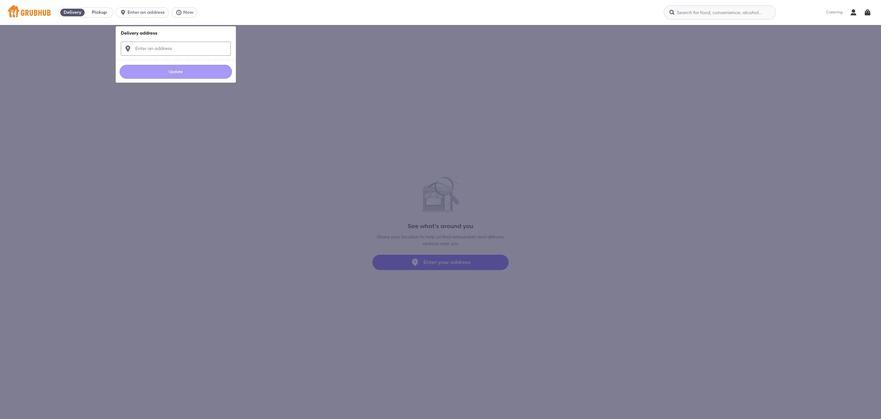 Task type: describe. For each thing, give the bounding box(es) containing it.
enter for enter your address
[[424, 259, 437, 265]]

and
[[478, 235, 486, 240]]

to
[[420, 235, 425, 240]]

location
[[402, 235, 419, 240]]

what's
[[420, 223, 439, 230]]

delivery button
[[59, 7, 86, 18]]

find
[[442, 235, 451, 240]]

see
[[408, 223, 419, 230]]

enter your address button
[[373, 255, 509, 270]]

options
[[423, 241, 439, 247]]

1 vertical spatial address
[[140, 30, 157, 36]]

enter an address
[[128, 10, 165, 15]]

share your location to help us find restaurants and delivery options near you
[[377, 235, 504, 247]]

catering button
[[822, 5, 848, 20]]

address for enter your address
[[450, 259, 471, 265]]

us
[[437, 235, 441, 240]]

address for enter an address
[[147, 10, 165, 15]]

share
[[377, 235, 390, 240]]

1 horizontal spatial you
[[463, 223, 474, 230]]

an
[[140, 10, 146, 15]]

update
[[169, 69, 183, 74]]

help
[[426, 235, 435, 240]]

svg image
[[120, 9, 126, 16]]

now
[[183, 10, 193, 15]]



Task type: locate. For each thing, give the bounding box(es) containing it.
1 vertical spatial your
[[438, 259, 449, 265]]

delivery left pickup
[[64, 10, 81, 15]]

you right the near
[[451, 241, 459, 247]]

address
[[147, 10, 165, 15], [140, 30, 157, 36], [450, 259, 471, 265]]

svg image
[[864, 9, 872, 16], [176, 9, 182, 16], [669, 9, 676, 16], [124, 45, 132, 52]]

address down enter an address
[[140, 30, 157, 36]]

address right an
[[147, 10, 165, 15]]

0 vertical spatial your
[[391, 235, 401, 240]]

enter an address button
[[116, 7, 172, 18]]

address inside button
[[147, 10, 165, 15]]

enter right position icon
[[424, 259, 437, 265]]

near
[[440, 241, 450, 247]]

delivery for delivery address
[[121, 30, 139, 36]]

delivery inside button
[[64, 10, 81, 15]]

you inside share your location to help us find restaurants and delivery options near you
[[451, 241, 459, 247]]

enter for enter an address
[[128, 10, 139, 15]]

your inside enter your address button
[[438, 259, 449, 265]]

delivery
[[64, 10, 81, 15], [121, 30, 139, 36]]

main navigation navigation
[[0, 0, 882, 420]]

update button
[[120, 65, 232, 79]]

svg image inside now button
[[176, 9, 182, 16]]

your inside share your location to help us find restaurants and delivery options near you
[[391, 235, 401, 240]]

your right share
[[391, 235, 401, 240]]

0 vertical spatial you
[[463, 223, 474, 230]]

0 vertical spatial address
[[147, 10, 165, 15]]

address down the restaurants
[[450, 259, 471, 265]]

around
[[441, 223, 462, 230]]

0 horizontal spatial you
[[451, 241, 459, 247]]

1 horizontal spatial enter
[[424, 259, 437, 265]]

restaurants
[[452, 235, 477, 240]]

0 vertical spatial delivery
[[64, 10, 81, 15]]

position icon image
[[411, 258, 420, 267]]

enter inside button
[[128, 10, 139, 15]]

enter left an
[[128, 10, 139, 15]]

2 vertical spatial address
[[450, 259, 471, 265]]

Enter an address search field
[[121, 42, 231, 56]]

0 horizontal spatial delivery
[[64, 10, 81, 15]]

delivery address
[[121, 30, 157, 36]]

1 vertical spatial delivery
[[121, 30, 139, 36]]

0 horizontal spatial your
[[391, 235, 401, 240]]

pickup button
[[86, 7, 113, 18]]

enter
[[128, 10, 139, 15], [424, 259, 437, 265]]

address inside button
[[450, 259, 471, 265]]

you up the restaurants
[[463, 223, 474, 230]]

enter inside button
[[424, 259, 437, 265]]

0 vertical spatial enter
[[128, 10, 139, 15]]

see what's around you
[[408, 223, 474, 230]]

delivery
[[488, 235, 504, 240]]

your for enter
[[438, 259, 449, 265]]

pickup
[[92, 10, 107, 15]]

0 horizontal spatial enter
[[128, 10, 139, 15]]

catering
[[827, 10, 843, 15]]

your
[[391, 235, 401, 240], [438, 259, 449, 265]]

1 horizontal spatial your
[[438, 259, 449, 265]]

1 horizontal spatial delivery
[[121, 30, 139, 36]]

your down the near
[[438, 259, 449, 265]]

1 vertical spatial enter
[[424, 259, 437, 265]]

delivery for delivery
[[64, 10, 81, 15]]

1 vertical spatial you
[[451, 241, 459, 247]]

you
[[463, 223, 474, 230], [451, 241, 459, 247]]

enter your address
[[424, 259, 471, 265]]

now button
[[172, 7, 200, 18]]

your for share
[[391, 235, 401, 240]]

delivery down svg icon
[[121, 30, 139, 36]]



Task type: vqa. For each thing, say whether or not it's contained in the screenshot.
Contains: Pepper Jack, Panini Bread, Applewood Smoked Bacon, Jalapenos, Egg Omelet
no



